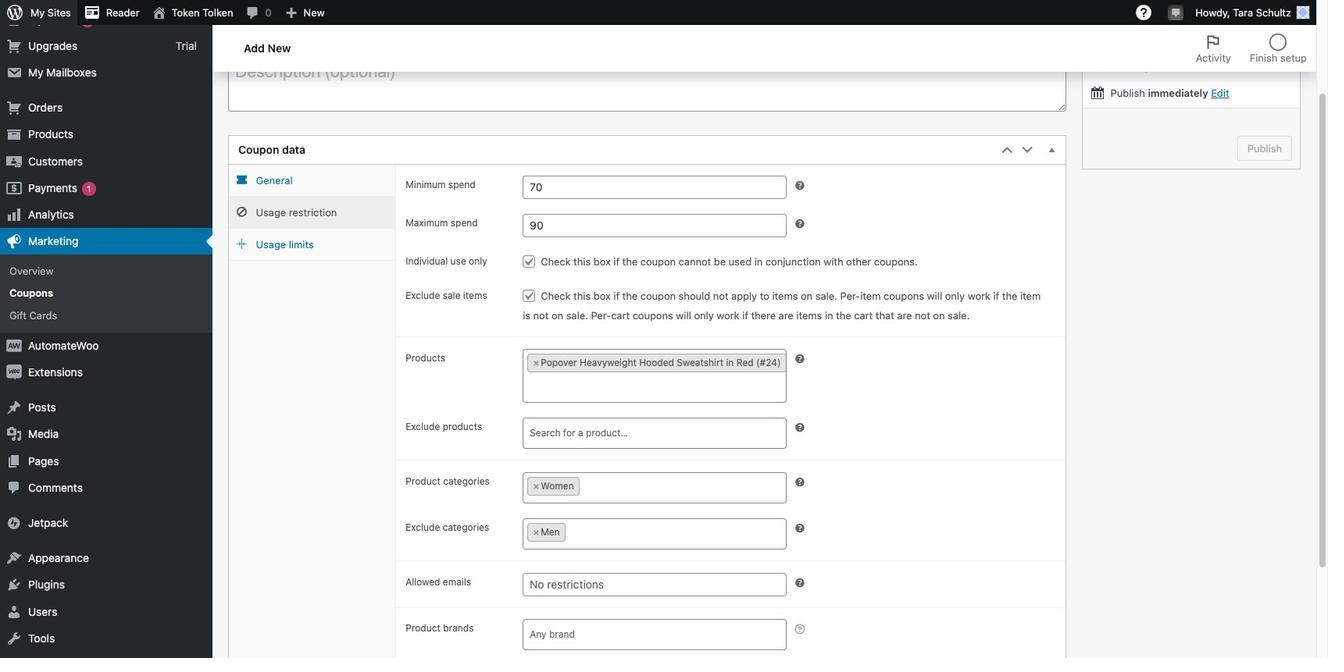 Task type: describe. For each thing, give the bounding box(es) containing it.
sweatshirt
[[677, 357, 724, 369]]

1 horizontal spatial sale.
[[816, 290, 838, 303]]

this field allows you to set the maximum spend (subtotal) allowed when using the coupon. image
[[794, 218, 806, 231]]

0
[[265, 6, 272, 19]]

2 item from the left
[[1021, 290, 1041, 303]]

products that the coupon will be applied to, or that need to be in the cart in order for the "fixed cart discount" to be applied. image
[[794, 353, 806, 366]]

my for my home 5
[[28, 12, 43, 25]]

use
[[451, 256, 466, 267]]

comments
[[28, 481, 83, 495]]

× men
[[533, 527, 560, 539]]

automatewoo link
[[0, 333, 213, 360]]

usage limits link
[[229, 229, 396, 261]]

product categories × women
[[406, 476, 574, 493]]

Exclude sale items checkbox
[[523, 290, 536, 303]]

maximum
[[406, 217, 448, 229]]

general link
[[229, 165, 396, 197]]

1 vertical spatial per-
[[591, 310, 611, 322]]

product categories that the coupon will not be applied to, or that cannot be in the cart in order for the "fixed cart discount" to be applied. image
[[794, 523, 806, 535]]

trial
[[176, 39, 197, 52]]

0 vertical spatial only
[[469, 256, 488, 267]]

orders
[[28, 101, 63, 114]]

usage restriction
[[256, 206, 337, 219]]

1 horizontal spatial work
[[968, 290, 991, 303]]

users
[[28, 605, 57, 619]]

this for check this box if the coupon should not apply to items on sale. per-item coupons will only work if the item is not on sale. per-cart coupons will only work if there are items in the cart that are not on sale.
[[574, 290, 591, 303]]

2 horizontal spatial sale.
[[948, 310, 970, 322]]

usage for usage restriction
[[256, 206, 286, 219]]

in inside check this box if the coupon should not apply to items on sale. per-item coupons will only work if the item is not on sale. per-cart coupons will only work if there are items in the cart that are not on sale.
[[825, 310, 834, 322]]

extensions link
[[0, 360, 213, 386]]

tools
[[28, 632, 55, 645]]

products that the coupon will not be applied to, or that cannot be in the cart in order for the "fixed cart discount" to be applied. image
[[794, 422, 806, 435]]

in inside products × popover heavyweight hooded sweatshirt in red (#24)
[[726, 357, 734, 369]]

exclude sale items
[[406, 290, 487, 302]]

× inside 'product categories × women'
[[533, 481, 539, 493]]

this field allows you to set the minimum spend (subtotal) allowed to use the coupon. image
[[794, 180, 806, 192]]

my sites link
[[0, 0, 77, 25]]

Allowed emails email field
[[523, 574, 787, 597]]

Any brand text field
[[528, 625, 790, 647]]

1
[[87, 183, 91, 194]]

coupon
[[238, 143, 279, 157]]

activity
[[1196, 52, 1232, 64]]

appearance link
[[0, 546, 213, 572]]

other
[[847, 256, 872, 268]]

1 horizontal spatial edit button
[[1212, 87, 1230, 99]]

analytics
[[28, 208, 74, 221]]

gift cards link
[[0, 305, 213, 327]]

tolken
[[203, 6, 233, 19]]

cannot
[[679, 256, 711, 268]]

coupon data
[[238, 143, 306, 157]]

check this box if the coupon should not apply to items on sale. per-item coupons will only work if the item is not on sale. per-cart coupons will only work if there are items in the cart that are not on sale.
[[523, 290, 1041, 322]]

exclude for exclude categories
[[406, 522, 440, 534]]

Description (optional) text field
[[228, 57, 1067, 112]]

add new
[[244, 41, 291, 54]]

2 cart from the left
[[854, 310, 873, 322]]

minimum
[[406, 179, 446, 191]]

edit for publish immediately edit
[[1212, 87, 1230, 99]]

that
[[876, 310, 895, 322]]

new inside the toolbar 'navigation'
[[304, 6, 325, 19]]

individual use only
[[406, 256, 488, 267]]

home
[[46, 12, 76, 25]]

orders link
[[0, 95, 213, 121]]

mailboxes
[[46, 66, 97, 79]]

red
[[737, 357, 754, 369]]

1 horizontal spatial in
[[755, 256, 763, 268]]

1 item from the left
[[861, 290, 881, 303]]

popover
[[541, 357, 577, 369]]

media
[[28, 428, 59, 441]]

activity button
[[1187, 25, 1241, 72]]

plugins
[[28, 579, 65, 592]]

coupons
[[9, 287, 53, 300]]

1 horizontal spatial only
[[694, 310, 714, 322]]

be
[[714, 256, 726, 268]]

publish immediately edit
[[1108, 87, 1230, 99]]

items right sale
[[463, 290, 487, 302]]

products for products × popover heavyweight hooded sweatshirt in red (#24)
[[406, 353, 446, 364]]

list of allowed billing emails to check against when an order is placed. separate email addresses with commas. you can also use an asterisk (*) to match parts of an email. for example "*@gmail.com" would match all gmail addresses. image
[[794, 578, 806, 590]]

spend for maximum spend
[[451, 217, 478, 229]]

customers link
[[0, 148, 213, 175]]

Maximum spend text field
[[523, 214, 787, 238]]

heavyweight
[[580, 357, 637, 369]]

analytics link
[[0, 202, 213, 228]]

automatewoo
[[28, 339, 99, 352]]

marketing link
[[0, 228, 213, 255]]

my home 5
[[28, 12, 91, 25]]

2 horizontal spatial on
[[934, 310, 945, 322]]

howdy,
[[1196, 6, 1231, 19]]

my for my mailboxes
[[28, 66, 43, 79]]

spend for minimum spend
[[449, 179, 476, 191]]

1 cart from the left
[[611, 310, 630, 322]]

product brands
[[406, 623, 474, 635]]

Search for a product… text field
[[528, 423, 790, 445]]

token tolken link
[[146, 0, 240, 25]]

setup
[[1281, 52, 1308, 64]]

used
[[729, 256, 752, 268]]

Coupon code text field
[[228, 0, 1067, 23]]

coupon for should
[[641, 290, 676, 303]]

1 horizontal spatial not
[[713, 290, 729, 303]]

add
[[244, 41, 265, 54]]

conjunction
[[766, 256, 821, 268]]

jetpack
[[28, 517, 68, 530]]

immediately
[[1148, 87, 1209, 99]]

0 link
[[240, 0, 278, 25]]

items up products that the coupon will be applied to, or that need to be in the cart in order for the "fixed cart discount" to be applied. image
[[797, 310, 822, 322]]

2 horizontal spatial not
[[915, 310, 931, 322]]

1 horizontal spatial per-
[[841, 290, 861, 303]]

finish setup
[[1250, 52, 1308, 64]]

1 vertical spatial will
[[676, 310, 692, 322]]

overview link
[[0, 260, 213, 283]]

media link
[[0, 422, 213, 448]]

upgrades
[[28, 39, 78, 52]]

exclude products
[[406, 421, 482, 433]]

plugins link
[[0, 572, 213, 599]]

visibility: public edit
[[1108, 60, 1208, 73]]

customers
[[28, 154, 83, 168]]

cards
[[29, 309, 57, 322]]



Task type: locate. For each thing, give the bounding box(es) containing it.
2 this from the top
[[574, 290, 591, 303]]

on down conjunction
[[801, 290, 813, 303]]

1 horizontal spatial are
[[898, 310, 912, 322]]

check
[[541, 256, 571, 268], [541, 290, 571, 303]]

edit for visibility: public edit
[[1190, 60, 1208, 73]]

new right 0
[[304, 6, 325, 19]]

not right is
[[534, 310, 549, 322]]

should
[[679, 290, 711, 303]]

tab list containing activity
[[1187, 25, 1317, 72]]

1 × from the top
[[533, 357, 539, 369]]

token
[[172, 6, 200, 19]]

appearance
[[28, 552, 89, 565]]

× left women
[[533, 481, 539, 493]]

0 horizontal spatial coupons
[[633, 310, 673, 322]]

new right add
[[268, 41, 291, 54]]

exclude left sale
[[406, 290, 440, 302]]

1 exclude from the top
[[406, 290, 440, 302]]

0 vertical spatial coupons
[[884, 290, 925, 303]]

1 vertical spatial spend
[[451, 217, 478, 229]]

1 horizontal spatial edit
[[1212, 87, 1230, 99]]

0 vertical spatial in
[[755, 256, 763, 268]]

categories
[[443, 476, 490, 488], [443, 522, 489, 534]]

visibility:
[[1111, 60, 1154, 73]]

2 vertical spatial ×
[[533, 527, 539, 539]]

apply
[[732, 290, 757, 303]]

edit right public
[[1190, 60, 1208, 73]]

0 horizontal spatial not
[[534, 310, 549, 322]]

cart up heavyweight
[[611, 310, 630, 322]]

coupon down maximum spend text box
[[641, 256, 676, 268]]

my for my sites
[[30, 6, 45, 19]]

box
[[594, 256, 611, 268], [594, 290, 611, 303]]

1 horizontal spatial will
[[927, 290, 943, 303]]

check for check this box if the coupon cannot be used in conjunction with other coupons.
[[541, 256, 571, 268]]

1 vertical spatial only
[[946, 290, 965, 303]]

2 are from the left
[[898, 310, 912, 322]]

0 horizontal spatial only
[[469, 256, 488, 267]]

Individual use only checkbox
[[523, 256, 536, 268]]

product for product brands
[[406, 623, 441, 635]]

1 vertical spatial exclude
[[406, 421, 440, 433]]

coupon left should
[[641, 290, 676, 303]]

posts link
[[0, 395, 213, 422]]

is
[[523, 310, 531, 322]]

usage
[[256, 206, 286, 219], [256, 239, 286, 251]]

product inside 'product categories × women'
[[406, 476, 441, 488]]

are right there
[[779, 310, 794, 322]]

not right that
[[915, 310, 931, 322]]

0 horizontal spatial new
[[268, 41, 291, 54]]

1 vertical spatial in
[[825, 310, 834, 322]]

coupons up that
[[884, 290, 925, 303]]

reader
[[106, 6, 140, 19]]

0 vertical spatial new
[[304, 6, 325, 19]]

1 horizontal spatial on
[[801, 290, 813, 303]]

0 horizontal spatial sale.
[[566, 310, 588, 322]]

products
[[28, 128, 74, 141], [406, 353, 446, 364]]

0 horizontal spatial will
[[676, 310, 692, 322]]

1 usage from the top
[[256, 206, 286, 219]]

products link
[[0, 121, 213, 148]]

sale. down with on the top of page
[[816, 290, 838, 303]]

exclude left products
[[406, 421, 440, 433]]

2 vertical spatial only
[[694, 310, 714, 322]]

in right used
[[755, 256, 763, 268]]

exclude for exclude products
[[406, 421, 440, 433]]

2 coupon from the top
[[641, 290, 676, 303]]

products up customers
[[28, 128, 74, 141]]

exclude
[[406, 290, 440, 302], [406, 421, 440, 433], [406, 522, 440, 534]]

brands
[[443, 623, 474, 635]]

0 horizontal spatial edit button
[[1190, 60, 1208, 73]]

coupons
[[884, 290, 925, 303], [633, 310, 673, 322]]

1 vertical spatial coupons
[[633, 310, 673, 322]]

coupon
[[641, 256, 676, 268], [641, 290, 676, 303]]

the
[[623, 256, 638, 268], [623, 290, 638, 303], [1003, 290, 1018, 303], [836, 310, 852, 322]]

0 vertical spatial edit button
[[1190, 60, 1208, 73]]

0 vertical spatial work
[[968, 290, 991, 303]]

1 product from the top
[[406, 476, 441, 488]]

1 vertical spatial categories
[[443, 522, 489, 534]]

categories inside 'product categories × women'
[[443, 476, 490, 488]]

product up exclude categories
[[406, 476, 441, 488]]

minimum spend
[[406, 179, 476, 191]]

1 vertical spatial ×
[[533, 481, 539, 493]]

per- down other
[[841, 290, 861, 303]]

allowed
[[406, 577, 440, 589]]

there
[[751, 310, 776, 322]]

comments link
[[0, 475, 213, 502]]

0 vertical spatial coupon
[[641, 256, 676, 268]]

gift
[[9, 309, 27, 322]]

schultz
[[1257, 6, 1292, 19]]

reader link
[[77, 0, 146, 25]]

my inside the my mailboxes link
[[28, 66, 43, 79]]

1 vertical spatial work
[[717, 310, 740, 322]]

check for check this box if the coupon should not apply to items on sale. per-item coupons will only work if the item is not on sale. per-cart coupons will only work if there are items in the cart that are not on sale.
[[541, 290, 571, 303]]

my inside the my sites link
[[30, 6, 45, 19]]

0 vertical spatial usage
[[256, 206, 286, 219]]

1 are from the left
[[779, 310, 794, 322]]

my mailboxes link
[[0, 59, 213, 86]]

0 vertical spatial edit
[[1190, 60, 1208, 73]]

1 vertical spatial this
[[574, 290, 591, 303]]

limits
[[289, 239, 314, 251]]

gift cards
[[9, 309, 57, 322]]

my sites
[[30, 6, 71, 19]]

0 horizontal spatial item
[[861, 290, 881, 303]]

0 horizontal spatial are
[[779, 310, 794, 322]]

on right that
[[934, 310, 945, 322]]

spend right maximum
[[451, 217, 478, 229]]

1 vertical spatial coupon
[[641, 290, 676, 303]]

coupons.
[[874, 256, 918, 268]]

0 vertical spatial products
[[28, 128, 74, 141]]

individual
[[406, 256, 448, 267]]

this right individual use only option
[[574, 256, 591, 268]]

1 check from the top
[[541, 256, 571, 268]]

0 vertical spatial this
[[574, 256, 591, 268]]

in
[[755, 256, 763, 268], [825, 310, 834, 322], [726, 357, 734, 369]]

notification image
[[1170, 5, 1183, 18]]

usage inside usage limits link
[[256, 239, 286, 251]]

in left red
[[726, 357, 734, 369]]

posts
[[28, 401, 56, 414]]

None text field
[[569, 524, 687, 546]]

sale
[[443, 290, 461, 302]]

1 this from the top
[[574, 256, 591, 268]]

coupons link
[[0, 283, 213, 305]]

tools link
[[0, 626, 213, 653]]

× left men on the bottom left
[[533, 527, 539, 539]]

5
[[85, 15, 91, 25]]

categories for exclude
[[443, 522, 489, 534]]

0 vertical spatial exclude
[[406, 290, 440, 302]]

sale. right that
[[948, 310, 970, 322]]

1 vertical spatial new
[[268, 41, 291, 54]]

1 vertical spatial box
[[594, 290, 611, 303]]

not
[[713, 290, 729, 303], [534, 310, 549, 322], [915, 310, 931, 322]]

1 vertical spatial usage
[[256, 239, 286, 251]]

extensions
[[28, 366, 83, 379]]

usage for usage limits
[[256, 239, 286, 251]]

2 vertical spatial exclude
[[406, 522, 440, 534]]

1 horizontal spatial item
[[1021, 290, 1041, 303]]

1 vertical spatial edit
[[1212, 87, 1230, 99]]

sale. up products × popover heavyweight hooded sweatshirt in red (#24)
[[566, 310, 588, 322]]

2 usage from the top
[[256, 239, 286, 251]]

0 vertical spatial check
[[541, 256, 571, 268]]

1 horizontal spatial new
[[304, 6, 325, 19]]

token tolken
[[172, 6, 233, 19]]

tab list
[[1187, 25, 1317, 72]]

0 vertical spatial per-
[[841, 290, 861, 303]]

pages
[[28, 455, 59, 468]]

0 vertical spatial categories
[[443, 476, 490, 488]]

my mailboxes
[[28, 66, 97, 79]]

in down with on the top of page
[[825, 310, 834, 322]]

are right that
[[898, 310, 912, 322]]

categories up exclude categories
[[443, 476, 490, 488]]

(#24)
[[757, 357, 781, 369]]

jetpack link
[[0, 510, 213, 537]]

item
[[861, 290, 881, 303], [1021, 290, 1041, 303]]

payments 1
[[28, 181, 91, 194]]

this right exclude sale items option
[[574, 290, 591, 303]]

on right is
[[552, 310, 564, 322]]

box for check this box if the coupon should not apply to items on sale. per-item coupons will only work if the item is not on sale. per-cart coupons will only work if there are items in the cart that are not on sale.
[[594, 290, 611, 303]]

this for check this box if the coupon cannot be used in conjunction with other coupons.
[[574, 256, 591, 268]]

toolbar navigation
[[0, 0, 1317, 28]]

2 horizontal spatial in
[[825, 310, 834, 322]]

1 vertical spatial products
[[406, 353, 446, 364]]

items right to
[[773, 290, 798, 303]]

sale.
[[816, 290, 838, 303], [566, 310, 588, 322], [948, 310, 970, 322]]

1 box from the top
[[594, 256, 611, 268]]

public
[[1156, 60, 1187, 73]]

products inside products link
[[28, 128, 74, 141]]

× left popover
[[533, 357, 539, 369]]

1 vertical spatial check
[[541, 290, 571, 303]]

new link
[[278, 0, 331, 25]]

women
[[541, 481, 574, 493]]

cart left that
[[854, 310, 873, 322]]

0 vertical spatial box
[[594, 256, 611, 268]]

0 vertical spatial spend
[[449, 179, 476, 191]]

product categories that the coupon will be applied to, or that need to be in the cart in order for the "fixed cart discount" to be applied. image
[[794, 477, 806, 489]]

categories for product
[[443, 476, 490, 488]]

categories down 'product categories × women'
[[443, 522, 489, 534]]

Minimum spend text field
[[523, 176, 787, 199]]

check inside check this box if the coupon should not apply to items on sale. per-item coupons will only work if the item is not on sale. per-cart coupons will only work if there are items in the cart that are not on sale.
[[541, 290, 571, 303]]

1 horizontal spatial products
[[406, 353, 446, 364]]

0 vertical spatial will
[[927, 290, 943, 303]]

coupons up hooded
[[633, 310, 673, 322]]

usage inside "usage restriction" 'link'
[[256, 206, 286, 219]]

coupon inside check this box if the coupon should not apply to items on sale. per-item coupons will only work if the item is not on sale. per-cart coupons will only work if there are items in the cart that are not on sale.
[[641, 290, 676, 303]]

0 horizontal spatial work
[[717, 310, 740, 322]]

× inside products × popover heavyweight hooded sweatshirt in red (#24)
[[533, 357, 539, 369]]

2 exclude from the top
[[406, 421, 440, 433]]

check this box if the coupon cannot be used in conjunction with other coupons.
[[541, 256, 918, 268]]

tara
[[1234, 6, 1254, 19]]

box down maximum spend text box
[[594, 256, 611, 268]]

usage restriction link
[[229, 197, 396, 229]]

0 vertical spatial product
[[406, 476, 441, 488]]

0 horizontal spatial on
[[552, 310, 564, 322]]

check right exclude sale items option
[[541, 290, 571, 303]]

1 coupon from the top
[[641, 256, 676, 268]]

allowed emails
[[406, 577, 471, 589]]

check right individual use only option
[[541, 256, 571, 268]]

2 vertical spatial in
[[726, 357, 734, 369]]

3 × from the top
[[533, 527, 539, 539]]

product for product categories × women
[[406, 476, 441, 488]]

2 product from the top
[[406, 623, 441, 635]]

2 × from the top
[[533, 481, 539, 493]]

finish setup button
[[1241, 25, 1317, 72]]

marketing
[[28, 235, 79, 248]]

0 vertical spatial ×
[[533, 357, 539, 369]]

products for products
[[28, 128, 74, 141]]

data
[[282, 143, 306, 157]]

coupon for cannot
[[641, 256, 676, 268]]

0 horizontal spatial per-
[[591, 310, 611, 322]]

to
[[760, 290, 770, 303]]

exclude up allowed
[[406, 522, 440, 534]]

products inside products × popover heavyweight hooded sweatshirt in red (#24)
[[406, 353, 446, 364]]

spend right minimum on the left
[[449, 179, 476, 191]]

publish
[[1111, 87, 1146, 99]]

work
[[968, 290, 991, 303], [717, 310, 740, 322]]

2 horizontal spatial only
[[946, 290, 965, 303]]

2 box from the top
[[594, 290, 611, 303]]

1 horizontal spatial cart
[[854, 310, 873, 322]]

1 vertical spatial edit button
[[1212, 87, 1230, 99]]

per- up products × popover heavyweight hooded sweatshirt in red (#24)
[[591, 310, 611, 322]]

will
[[927, 290, 943, 303], [676, 310, 692, 322]]

edit button down activity
[[1212, 87, 1230, 99]]

0 horizontal spatial products
[[28, 128, 74, 141]]

products down 'exclude sale items'
[[406, 353, 446, 364]]

box up products × popover heavyweight hooded sweatshirt in red (#24)
[[594, 290, 611, 303]]

edit button right public
[[1190, 60, 1208, 73]]

0 horizontal spatial cart
[[611, 310, 630, 322]]

0 horizontal spatial edit
[[1190, 60, 1208, 73]]

usage left the limits
[[256, 239, 286, 251]]

0 horizontal spatial in
[[726, 357, 734, 369]]

1 horizontal spatial coupons
[[884, 290, 925, 303]]

product left brands
[[406, 623, 441, 635]]

usage down general
[[256, 206, 286, 219]]

box for check this box if the coupon cannot be used in conjunction with other coupons.
[[594, 256, 611, 268]]

edit down activity
[[1212, 87, 1230, 99]]

2 check from the top
[[541, 290, 571, 303]]

finish
[[1250, 52, 1278, 64]]

1 vertical spatial product
[[406, 623, 441, 635]]

hooded
[[639, 357, 674, 369]]

not left apply
[[713, 290, 729, 303]]

None submit
[[1238, 136, 1293, 161]]

this inside check this box if the coupon should not apply to items on sale. per-item coupons will only work if the item is not on sale. per-cart coupons will only work if there are items in the cart that are not on sale.
[[574, 290, 591, 303]]

if
[[614, 256, 620, 268], [614, 290, 620, 303], [994, 290, 1000, 303], [743, 310, 749, 322]]

box inside check this box if the coupon should not apply to items on sale. per-item coupons will only work if the item is not on sale. per-cart coupons will only work if there are items in the cart that are not on sale.
[[594, 290, 611, 303]]

3 exclude from the top
[[406, 522, 440, 534]]

exclude for exclude sale items
[[406, 290, 440, 302]]

my
[[30, 6, 45, 19], [28, 12, 43, 25], [28, 66, 43, 79]]

cart
[[611, 310, 630, 322], [854, 310, 873, 322]]

this
[[574, 256, 591, 268], [574, 290, 591, 303]]



Task type: vqa. For each thing, say whether or not it's contained in the screenshot.
the "Dec 08" associated with $0.00
no



